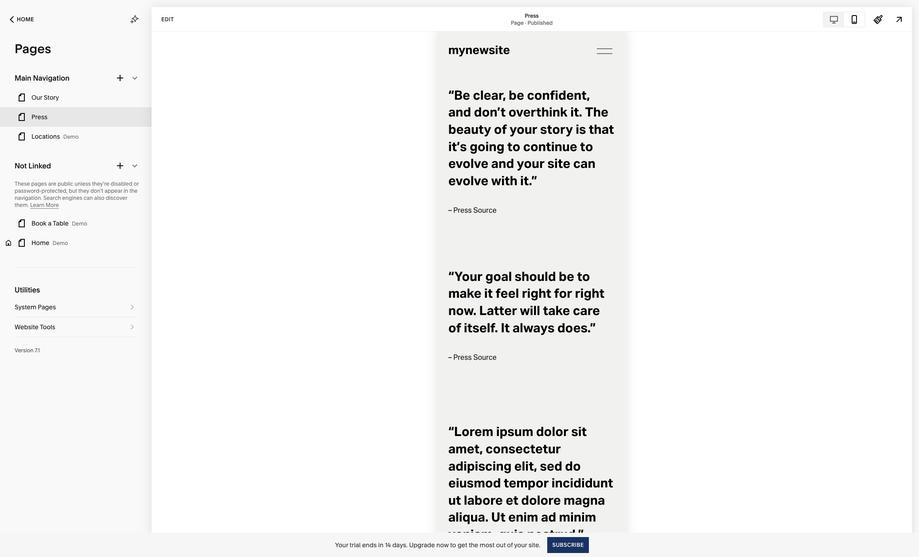 Task type: describe. For each thing, give the bounding box(es) containing it.
demo for locations
[[63, 133, 79, 140]]

these
[[15, 180, 30, 187]]

unless
[[75, 180, 91, 187]]

press button
[[0, 107, 152, 127]]

your
[[515, 541, 527, 549]]

trial
[[350, 541, 361, 549]]

in inside the these pages are public unless they're disabled or password-protected, but they don't appear in the navigation. search engines can also discover them.
[[124, 188, 128, 194]]

utilities
[[15, 286, 40, 294]]

public
[[58, 180, 73, 187]]

these pages are public unless they're disabled or password-protected, but they don't appear in the navigation. search engines can also discover them.
[[15, 180, 139, 208]]

table
[[53, 220, 69, 228]]

also
[[94, 195, 105, 201]]

version 7.1
[[15, 347, 40, 354]]

are
[[48, 180, 56, 187]]

book
[[31, 220, 46, 228]]

edit
[[161, 16, 174, 22]]

system pages button
[[15, 298, 137, 317]]

story
[[44, 94, 59, 102]]

demo inside book a table demo
[[72, 220, 87, 227]]

now
[[437, 541, 449, 549]]

learn more
[[30, 202, 59, 208]]

website tools
[[15, 323, 55, 331]]

home demo
[[31, 239, 68, 247]]

search
[[43, 195, 61, 201]]

learn more link
[[30, 202, 59, 209]]

press page · published
[[511, 12, 553, 26]]

locations
[[31, 133, 60, 141]]

pages inside button
[[38, 303, 56, 311]]

appear
[[105, 188, 123, 194]]

1 vertical spatial the
[[469, 541, 479, 549]]

1 horizontal spatial in
[[378, 541, 384, 549]]

of
[[508, 541, 513, 549]]

your
[[335, 541, 348, 549]]

our story
[[31, 94, 59, 102]]

home for home demo
[[31, 239, 49, 247]]

more
[[46, 202, 59, 208]]

can
[[84, 195, 93, 201]]

edit button
[[156, 11, 180, 27]]

ends
[[362, 541, 377, 549]]

book a table demo
[[31, 220, 87, 228]]

engines
[[62, 195, 82, 201]]

website tools button
[[15, 318, 137, 337]]

system pages
[[15, 303, 56, 311]]

your trial ends in 14 days. upgrade now to get the most out of your site.
[[335, 541, 541, 549]]

most
[[480, 541, 495, 549]]

our
[[31, 94, 42, 102]]

them.
[[15, 202, 29, 208]]

they
[[78, 188, 89, 194]]

don't
[[90, 188, 103, 194]]



Task type: locate. For each thing, give the bounding box(es) containing it.
navigation.
[[15, 195, 42, 201]]

0 vertical spatial the
[[130, 188, 138, 194]]

subscribe button
[[548, 537, 589, 553]]

1 vertical spatial in
[[378, 541, 384, 549]]

but
[[69, 188, 77, 194]]

1 horizontal spatial the
[[469, 541, 479, 549]]

1 vertical spatial press
[[31, 113, 48, 121]]

home for home
[[17, 16, 34, 23]]

a
[[48, 220, 51, 228]]

press down our
[[31, 113, 48, 121]]

in left 14
[[378, 541, 384, 549]]

system
[[15, 303, 36, 311]]

pages
[[15, 41, 51, 56], [38, 303, 56, 311]]

disabled
[[111, 180, 132, 187]]

demo inside home demo
[[53, 240, 68, 247]]

14
[[385, 541, 391, 549]]

press for press page · published
[[525, 12, 539, 19]]

home inside button
[[17, 16, 34, 23]]

·
[[525, 19, 527, 26]]

1 vertical spatial pages
[[38, 303, 56, 311]]

1 vertical spatial home
[[31, 239, 49, 247]]

subscribe
[[553, 542, 584, 548]]

discover
[[106, 195, 127, 201]]

press inside press page · published
[[525, 12, 539, 19]]

protected,
[[41, 188, 68, 194]]

demo
[[63, 133, 79, 140], [72, 220, 87, 227], [53, 240, 68, 247]]

0 horizontal spatial in
[[124, 188, 128, 194]]

the down or at left
[[130, 188, 138, 194]]

0 vertical spatial pages
[[15, 41, 51, 56]]

tab list
[[824, 12, 865, 26]]

pages up main navigation
[[15, 41, 51, 56]]

0 horizontal spatial the
[[130, 188, 138, 194]]

published
[[528, 19, 553, 26]]

demo down press button
[[63, 133, 79, 140]]

in down disabled
[[124, 188, 128, 194]]

they're
[[92, 180, 109, 187]]

in
[[124, 188, 128, 194], [378, 541, 384, 549]]

2 vertical spatial demo
[[53, 240, 68, 247]]

1 vertical spatial demo
[[72, 220, 87, 227]]

not
[[15, 161, 27, 170]]

pages up tools
[[38, 303, 56, 311]]

the right get
[[469, 541, 479, 549]]

site.
[[529, 541, 541, 549]]

version
[[15, 347, 34, 354]]

0 vertical spatial home
[[17, 16, 34, 23]]

0 horizontal spatial press
[[31, 113, 48, 121]]

tools
[[40, 323, 55, 331]]

0 vertical spatial demo
[[63, 133, 79, 140]]

0 vertical spatial press
[[525, 12, 539, 19]]

main navigation
[[15, 74, 70, 82]]

add a new page to the "main navigation" group image
[[115, 73, 125, 83]]

the
[[130, 188, 138, 194], [469, 541, 479, 549]]

1 horizontal spatial press
[[525, 12, 539, 19]]

navigation
[[33, 74, 70, 82]]

password-
[[15, 188, 41, 194]]

7.1
[[35, 347, 40, 354]]

days.
[[393, 541, 408, 549]]

get
[[458, 541, 468, 549]]

press
[[525, 12, 539, 19], [31, 113, 48, 121]]

or
[[134, 180, 139, 187]]

locations demo
[[31, 133, 79, 141]]

demo down table
[[53, 240, 68, 247]]

not linked
[[15, 161, 51, 170]]

home
[[17, 16, 34, 23], [31, 239, 49, 247]]

learn
[[30, 202, 44, 208]]

out
[[496, 541, 506, 549]]

press for press
[[31, 113, 48, 121]]

page
[[511, 19, 524, 26]]

add a new page to the "not linked" navigation group image
[[115, 161, 125, 171]]

pages
[[31, 180, 47, 187]]

website
[[15, 323, 39, 331]]

home button
[[0, 10, 44, 29]]

0 vertical spatial in
[[124, 188, 128, 194]]

demo right table
[[72, 220, 87, 227]]

our story button
[[0, 88, 152, 107]]

to
[[451, 541, 456, 549]]

demo inside locations demo
[[63, 133, 79, 140]]

press inside button
[[31, 113, 48, 121]]

linked
[[28, 161, 51, 170]]

demo for home
[[53, 240, 68, 247]]

the inside the these pages are public unless they're disabled or password-protected, but they don't appear in the navigation. search engines can also discover them.
[[130, 188, 138, 194]]

upgrade
[[409, 541, 435, 549]]

main
[[15, 74, 31, 82]]

press up ·
[[525, 12, 539, 19]]



Task type: vqa. For each thing, say whether or not it's contained in the screenshot.
7.1
yes



